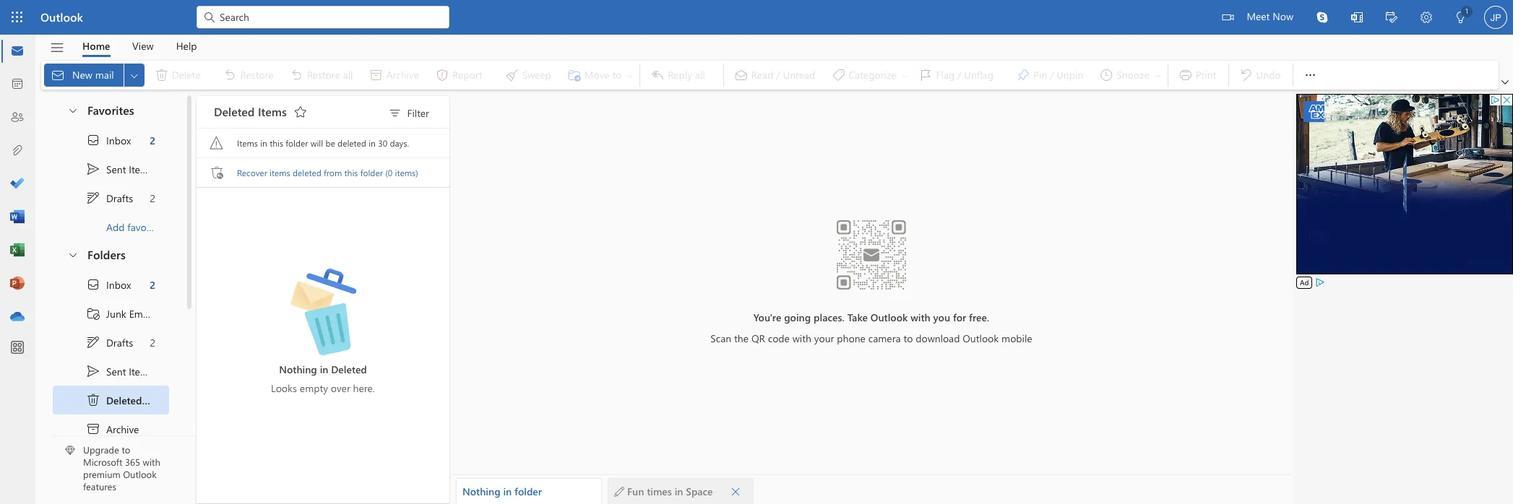 Task type: locate. For each thing, give the bounding box(es) containing it.
free.
[[969, 310, 990, 324]]

0 vertical spatial  drafts
[[86, 191, 133, 205]]

in for nothing in deleted looks empty over here.
[[320, 363, 329, 377]]

2 2 from the top
[[150, 191, 155, 205]]

1 vertical spatial to
[[122, 444, 130, 456]]

items inside 'favorites' tree
[[129, 162, 153, 176]]

1 vertical spatial with
[[793, 331, 812, 345]]

 tree item
[[53, 299, 169, 328]]

upgrade
[[83, 444, 119, 456]]

code
[[768, 331, 790, 345]]

0 vertical spatial deleted
[[214, 104, 255, 119]]

1 2 from the top
[[150, 133, 155, 147]]

2 inbox from the top
[[106, 278, 131, 292]]

in inside button
[[503, 485, 512, 499]]

2 horizontal spatial with
[[911, 310, 931, 324]]

1 vertical spatial inbox
[[106, 278, 131, 292]]

 right 'mail'
[[128, 70, 140, 81]]

to
[[904, 331, 913, 345], [122, 444, 130, 456]]

tree
[[53, 270, 170, 505]]

 tree item up the junk
[[53, 270, 169, 299]]

 inside the favorites tree item
[[67, 104, 79, 116]]

jp
[[1491, 12, 1502, 23]]

 sent items
[[86, 162, 153, 176], [86, 364, 153, 379]]

1 horizontal spatial nothing
[[463, 485, 501, 499]]

favorites tree item
[[53, 97, 169, 126]]

1 vertical spatial 
[[86, 335, 100, 350]]

 down the favorites tree item
[[86, 133, 100, 147]]

2  tree item from the top
[[53, 328, 169, 357]]

 button
[[726, 482, 746, 502]]

1 vertical spatial deleted
[[293, 167, 322, 178]]

tab list
[[72, 35, 208, 57]]

scan
[[711, 331, 732, 345]]

 tree item down the favorites tree item
[[53, 155, 169, 184]]

1 vertical spatial 
[[67, 104, 79, 116]]

outlook
[[40, 9, 83, 25], [871, 310, 908, 324], [963, 331, 999, 345], [123, 469, 157, 481]]

0 vertical spatial  button
[[60, 97, 85, 124]]

deleted items heading
[[214, 96, 312, 128]]


[[1456, 12, 1467, 23]]

people image
[[10, 111, 25, 125]]

my day image
[[1375, 0, 1410, 37]]

0 vertical spatial folder
[[286, 137, 308, 149]]

tab list containing home
[[72, 35, 208, 57]]

with down going
[[793, 331, 812, 345]]

0 vertical spatial  tree item
[[53, 126, 169, 155]]

1 vertical spatial 
[[86, 278, 100, 292]]

deleted
[[338, 137, 366, 149], [293, 167, 322, 178]]

drafts up add
[[106, 191, 133, 205]]

items inside  deleted items
[[145, 394, 170, 407]]

0 horizontal spatial to
[[122, 444, 130, 456]]

 archive
[[86, 422, 139, 437]]

inbox down the favorites tree item
[[106, 133, 131, 147]]

deleted right be
[[338, 137, 366, 149]]

2  inbox from the top
[[86, 278, 131, 292]]

 down 
[[86, 335, 100, 350]]

you're going places. take outlook with you for free. scan the qr code with your phone camera to download outlook mobile
[[711, 310, 1033, 345]]

items
[[258, 104, 287, 119], [237, 137, 258, 149], [129, 162, 153, 176], [129, 365, 153, 378], [145, 394, 170, 407]]

word image
[[10, 210, 25, 225]]

will
[[311, 137, 323, 149]]

0 vertical spatial nothing
[[279, 363, 317, 377]]

1  tree item from the top
[[53, 155, 169, 184]]

favorites tree
[[53, 91, 169, 241]]

0 vertical spatial  sent items
[[86, 162, 153, 176]]

2  tree item from the top
[[53, 357, 169, 386]]

1 horizontal spatial this
[[344, 167, 358, 178]]

1 vertical spatial nothing
[[463, 485, 501, 499]]

1 vertical spatial 
[[86, 364, 100, 379]]

1 vertical spatial  tree item
[[53, 357, 169, 386]]

2 horizontal spatial deleted
[[331, 363, 367, 377]]

2 up email
[[150, 278, 155, 292]]

folder
[[286, 137, 308, 149], [360, 167, 383, 178], [515, 485, 542, 499]]

 up 
[[86, 278, 100, 292]]

inbox
[[106, 133, 131, 147], [106, 278, 131, 292]]

1 horizontal spatial deleted
[[214, 104, 255, 119]]


[[1421, 12, 1433, 23]]

 inbox for  tree item in tree
[[86, 278, 131, 292]]

0 vertical spatial with
[[911, 310, 931, 324]]

 button for folders
[[60, 241, 85, 268]]

outlook right the premium
[[123, 469, 157, 481]]

2  from the top
[[86, 364, 100, 379]]

going
[[784, 310, 811, 324]]

1  from the top
[[86, 133, 100, 147]]

1 vertical spatial sent
[[106, 365, 126, 378]]

 drafts up add favorite tree item
[[86, 191, 133, 205]]

0 vertical spatial 
[[128, 70, 140, 81]]

move & delete group
[[44, 61, 637, 90]]

2 vertical spatial deleted
[[106, 394, 142, 407]]

1 horizontal spatial to
[[904, 331, 913, 345]]


[[128, 70, 140, 81], [67, 104, 79, 116], [67, 249, 79, 261]]

application containing outlook
[[0, 0, 1514, 505]]

deleted items 
[[214, 104, 308, 119]]

 button for favorites
[[60, 97, 85, 124]]

reading pane main content
[[450, 90, 1293, 505]]

0 vertical spatial sent
[[106, 162, 126, 176]]

drafts down  junk email
[[106, 336, 133, 349]]

365
[[125, 456, 140, 469]]

outlook up the  button
[[40, 9, 83, 25]]

1 vertical spatial  sent items
[[86, 364, 153, 379]]

 drafts
[[86, 191, 133, 205], [86, 335, 133, 350]]

with
[[911, 310, 931, 324], [793, 331, 812, 345], [143, 456, 160, 469]]

1  from the top
[[86, 162, 100, 176]]

 inside folders "tree item"
[[67, 249, 79, 261]]

sent up add
[[106, 162, 126, 176]]

 button
[[60, 97, 85, 124], [60, 241, 85, 268]]

0 vertical spatial drafts
[[106, 191, 133, 205]]

0 vertical spatial this
[[270, 137, 283, 149]]

tree containing 
[[53, 270, 170, 505]]

nothing
[[279, 363, 317, 377], [463, 485, 501, 499]]

outlook inside upgrade to microsoft 365 with premium outlook features
[[123, 469, 157, 481]]

drafts
[[106, 191, 133, 205], [106, 336, 133, 349]]

 inbox for 1st  tree item from the top
[[86, 133, 131, 147]]

 button inside the favorites tree item
[[60, 97, 85, 124]]

space
[[686, 485, 713, 499]]

sent up  tree item
[[106, 365, 126, 378]]

 button
[[43, 35, 72, 60]]

1 horizontal spatial deleted
[[338, 137, 366, 149]]

tree inside application
[[53, 270, 170, 505]]

1  inbox from the top
[[86, 133, 131, 147]]

2  from the top
[[86, 278, 100, 292]]

 1
[[1456, 6, 1469, 23]]

2 vertical spatial 
[[67, 249, 79, 261]]

1 sent from the top
[[106, 162, 126, 176]]

application
[[0, 0, 1514, 505]]

0 vertical spatial  inbox
[[86, 133, 131, 147]]

premium features image
[[65, 446, 75, 456]]

this right from
[[344, 167, 358, 178]]

 inside tree
[[86, 278, 100, 292]]

1 vertical spatial this
[[344, 167, 358, 178]]

0 vertical spatial 
[[86, 133, 100, 147]]

inbox inside tree
[[106, 278, 131, 292]]

mobile
[[1002, 331, 1033, 345]]

to do image
[[10, 177, 25, 192]]

to inside upgrade to microsoft 365 with premium outlook features
[[122, 444, 130, 456]]

 tree item
[[53, 184, 169, 213], [53, 328, 169, 357]]

0 horizontal spatial folder
[[286, 137, 308, 149]]

 button down  new mail
[[60, 97, 85, 124]]

take
[[848, 310, 868, 324]]

 tree item inside tree
[[53, 357, 169, 386]]

0 horizontal spatial this
[[270, 137, 283, 149]]

 inbox down the favorites tree item
[[86, 133, 131, 147]]

ad
[[1300, 278, 1309, 288]]

 up 
[[86, 364, 100, 379]]

left-rail-appbar navigation
[[3, 35, 32, 334]]

with left "you"
[[911, 310, 931, 324]]

0 vertical spatial deleted
[[338, 137, 366, 149]]

2  from the top
[[86, 335, 100, 350]]

your
[[814, 331, 834, 345]]

2 drafts from the top
[[106, 336, 133, 349]]

0 vertical spatial  tree item
[[53, 155, 169, 184]]

nothing inside nothing in deleted looks empty over here.
[[279, 363, 317, 377]]

1 vertical spatial  tree item
[[53, 270, 169, 299]]


[[731, 487, 741, 497]]

outlook banner
[[0, 0, 1514, 37]]

items inside deleted items 
[[258, 104, 287, 119]]

 left folders
[[67, 249, 79, 261]]

 new mail
[[51, 68, 114, 82]]

2 down email
[[150, 336, 155, 349]]

2 sent from the top
[[106, 365, 126, 378]]

 inbox inside tree
[[86, 278, 131, 292]]

0 vertical spatial inbox
[[106, 133, 131, 147]]

recover items deleted from this folder (0 items) button
[[237, 167, 450, 179]]


[[86, 191, 100, 205], [86, 335, 100, 350]]

nothing inside button
[[463, 485, 501, 499]]

 sent items up add
[[86, 162, 153, 176]]

 button inside folders "tree item"
[[60, 241, 85, 268]]

 tree item
[[53, 155, 169, 184], [53, 357, 169, 386]]

 tree item down the junk
[[53, 328, 169, 357]]

2  button from the top
[[60, 241, 85, 268]]

 up add favorite tree item
[[86, 191, 100, 205]]

1 vertical spatial folder
[[360, 167, 383, 178]]

items)
[[395, 167, 418, 178]]

 tree item
[[53, 126, 169, 155], [53, 270, 169, 299]]

 inbox
[[86, 133, 131, 147], [86, 278, 131, 292]]

0 vertical spatial  tree item
[[53, 184, 169, 213]]

home button
[[72, 35, 121, 57]]

1 drafts from the top
[[106, 191, 133, 205]]

this up items at top
[[270, 137, 283, 149]]

deleted left from
[[293, 167, 322, 178]]


[[86, 306, 100, 321]]

with right 365
[[143, 456, 160, 469]]

 search field
[[197, 0, 450, 33]]

 drafts down  tree item
[[86, 335, 133, 350]]

1  from the top
[[86, 191, 100, 205]]

deleted up archive
[[106, 394, 142, 407]]

4 2 from the top
[[150, 336, 155, 349]]

more apps image
[[10, 341, 25, 356]]

1  button from the top
[[60, 97, 85, 124]]

items up the favorite
[[129, 162, 153, 176]]

1  drafts from the top
[[86, 191, 133, 205]]

favorite
[[127, 220, 161, 234]]

0 horizontal spatial with
[[143, 456, 160, 469]]

2 up the favorite
[[150, 191, 155, 205]]

sent inside 'favorites' tree
[[106, 162, 126, 176]]

onedrive image
[[10, 310, 25, 325]]

0 vertical spatial 
[[86, 191, 100, 205]]

 sent items up  tree item
[[86, 364, 153, 379]]

2 vertical spatial with
[[143, 456, 160, 469]]

message list section
[[197, 93, 450, 504]]

0 vertical spatial to
[[904, 331, 913, 345]]

items up  deleted items
[[129, 365, 153, 378]]

outlook link
[[40, 0, 83, 35]]

0 vertical spatial 
[[86, 162, 100, 176]]

to down archive
[[122, 444, 130, 456]]

2
[[150, 133, 155, 147], [150, 191, 155, 205], [150, 278, 155, 292], [150, 336, 155, 349]]

1 vertical spatial  inbox
[[86, 278, 131, 292]]

1 vertical spatial  drafts
[[86, 335, 133, 350]]

2 down the favorites tree item
[[150, 133, 155, 147]]

0 horizontal spatial nothing
[[279, 363, 317, 377]]

 button left folders
[[60, 241, 85, 268]]

2 horizontal spatial folder
[[515, 485, 542, 499]]

1 vertical spatial drafts
[[106, 336, 133, 349]]

2  tree item from the top
[[53, 270, 169, 299]]

 up add favorite tree item
[[86, 162, 100, 176]]

in inside nothing in deleted looks empty over here.
[[320, 363, 329, 377]]

 tree item up add
[[53, 184, 169, 213]]

to right camera
[[904, 331, 913, 345]]

1 inbox from the top
[[106, 133, 131, 147]]

1 vertical spatial  tree item
[[53, 328, 169, 357]]

0 horizontal spatial deleted
[[106, 394, 142, 407]]

0 horizontal spatial deleted
[[293, 167, 322, 178]]

 down  new mail
[[67, 104, 79, 116]]

microsoft
[[83, 456, 122, 469]]

1  sent items from the top
[[86, 162, 153, 176]]

this
[[270, 137, 283, 149], [344, 167, 358, 178]]

deleted up the 
[[214, 104, 255, 119]]

deleted up over
[[331, 363, 367, 377]]

over
[[331, 382, 350, 395]]

 inbox inside 'favorites' tree
[[86, 133, 131, 147]]

 tree item down 'favorites'
[[53, 126, 169, 155]]

inbox inside 'favorites' tree
[[106, 133, 131, 147]]

items up  tree item
[[145, 394, 170, 407]]

in
[[260, 137, 267, 149], [369, 137, 376, 149], [320, 363, 329, 377], [503, 485, 512, 499], [675, 485, 683, 499]]

 inbox down folders "tree item"
[[86, 278, 131, 292]]

1 vertical spatial  button
[[60, 241, 85, 268]]

 tree item up  deleted items
[[53, 357, 169, 386]]

days.
[[390, 137, 409, 149]]

items left 
[[258, 104, 287, 119]]

inbox up  junk email
[[106, 278, 131, 292]]

1 horizontal spatial folder
[[360, 167, 383, 178]]

1 vertical spatial deleted
[[331, 363, 367, 377]]

excel image
[[10, 244, 25, 258]]

to inside you're going places. take outlook with you for free. scan the qr code with your phone camera to download outlook mobile
[[904, 331, 913, 345]]

2 vertical spatial folder
[[515, 485, 542, 499]]

2  sent items from the top
[[86, 364, 153, 379]]



Task type: vqa. For each thing, say whether or not it's contained in the screenshot.
Nothing in folder in
yes



Task type: describe. For each thing, give the bounding box(es) containing it.
jp button
[[1479, 0, 1514, 35]]

outlook up camera
[[871, 310, 908, 324]]


[[614, 487, 625, 497]]

junk
[[106, 307, 126, 321]]

items in this folder will be deleted in 30 days.
[[237, 137, 409, 149]]

in for items in this folder will be deleted in 30 days.
[[260, 137, 267, 149]]

 button
[[1410, 0, 1444, 37]]

recover
[[237, 167, 267, 178]]

from
[[324, 167, 342, 178]]

 deleted items
[[86, 393, 170, 408]]

phone
[[837, 331, 866, 345]]

add favorite tree item
[[53, 213, 169, 241]]

 tree item
[[53, 386, 170, 415]]

1 horizontal spatial with
[[793, 331, 812, 345]]

email
[[129, 307, 153, 321]]

tags group
[[727, 61, 1165, 90]]


[[86, 422, 100, 437]]

meet
[[1247, 9, 1270, 23]]

nothing for nothing in deleted looks empty over here.
[[279, 363, 317, 377]]

add
[[106, 220, 125, 234]]

premium
[[83, 469, 121, 481]]

add favorite
[[106, 220, 161, 234]]


[[50, 40, 65, 55]]

 junk email
[[86, 306, 153, 321]]

view button
[[121, 35, 165, 57]]

calendar image
[[10, 77, 25, 92]]

now
[[1273, 9, 1294, 23]]

items for  tree item
[[145, 394, 170, 407]]

items for second  tree item from the bottom of the application containing outlook
[[129, 162, 153, 176]]


[[51, 68, 65, 82]]

here.
[[353, 382, 375, 395]]

 tree item inside tree
[[53, 270, 169, 299]]

(0
[[385, 167, 393, 178]]

 sent items inside tree
[[86, 364, 153, 379]]

meet now
[[1247, 9, 1294, 23]]

1  tree item from the top
[[53, 184, 169, 213]]

 inside tree
[[86, 364, 100, 379]]

deleted inside nothing in deleted looks empty over here.
[[331, 363, 367, 377]]

outlook inside banner
[[40, 9, 83, 25]]

you
[[934, 310, 951, 324]]

the
[[734, 331, 749, 345]]

items up recover
[[237, 137, 258, 149]]

nothing for nothing in folder
[[463, 485, 501, 499]]

favorites
[[87, 103, 134, 118]]

folders tree item
[[53, 241, 169, 270]]

set your advertising preferences image
[[1315, 277, 1327, 288]]

be
[[326, 137, 335, 149]]

help button
[[165, 35, 208, 57]]

items
[[270, 167, 290, 178]]

upgrade to microsoft 365 with premium outlook features
[[83, 444, 160, 493]]

 for favorites
[[67, 104, 79, 116]]

2  drafts from the top
[[86, 335, 133, 350]]

folder inside reading pane main content
[[515, 485, 542, 499]]

places.
[[814, 310, 845, 324]]

download
[[916, 331, 960, 345]]

home
[[82, 39, 110, 52]]

outlook down free.
[[963, 331, 999, 345]]

with inside upgrade to microsoft 365 with premium outlook features
[[143, 456, 160, 469]]

nothing in deleted looks empty over here.
[[271, 363, 375, 395]]

3 2 from the top
[[150, 278, 155, 292]]

qr
[[752, 331, 765, 345]]

 button
[[1499, 75, 1512, 90]]

 filter
[[388, 106, 429, 121]]

 inside 'favorites' tree
[[86, 191, 100, 205]]

 sent items inside 'favorites' tree
[[86, 162, 153, 176]]

 button
[[289, 100, 312, 124]]

drafts inside 'favorites' tree
[[106, 191, 133, 205]]

mail
[[95, 68, 114, 82]]

Search for email, meetings, files and more. field
[[218, 9, 441, 24]]

this inside button
[[344, 167, 358, 178]]

 inside dropdown button
[[128, 70, 140, 81]]


[[1502, 79, 1509, 86]]

 inside 'favorites' tree
[[86, 133, 100, 147]]

 for folders
[[67, 249, 79, 261]]


[[202, 10, 217, 25]]


[[388, 106, 402, 121]]

deleted inside deleted items 
[[214, 104, 255, 119]]

view
[[132, 39, 154, 52]]

 button
[[124, 64, 144, 87]]

empty
[[300, 382, 328, 395]]

30
[[378, 137, 388, 149]]

you're
[[754, 310, 782, 324]]

fun
[[627, 485, 644, 499]]

 drafts inside 'favorites' tree
[[86, 191, 133, 205]]

nothing in folder
[[463, 485, 542, 499]]

filter
[[407, 106, 429, 120]]

deleted inside the recover items deleted from this folder (0 items) button
[[293, 167, 322, 178]]


[[86, 393, 100, 408]]

folders
[[87, 247, 126, 262]]

looks
[[271, 382, 297, 395]]

in for nothing in folder
[[503, 485, 512, 499]]

archive
[[106, 423, 139, 436]]

deleted inside  deleted items
[[106, 394, 142, 407]]


[[210, 136, 224, 150]]

mail image
[[10, 44, 25, 59]]

1  tree item from the top
[[53, 126, 169, 155]]

times
[[647, 485, 672, 499]]


[[293, 105, 308, 119]]

1
[[1465, 6, 1469, 16]]

features
[[83, 481, 116, 493]]

tab list inside application
[[72, 35, 208, 57]]

for
[[953, 310, 967, 324]]

 fun times in space
[[614, 485, 713, 499]]


[[210, 166, 224, 180]]

 tree item
[[53, 415, 169, 444]]

powerpoint image
[[10, 277, 25, 291]]

 inside 'favorites' tree
[[86, 162, 100, 176]]

files image
[[10, 144, 25, 158]]

inbox for  tree item in tree
[[106, 278, 131, 292]]

new
[[72, 68, 92, 82]]

camera
[[869, 331, 901, 345]]


[[1223, 12, 1234, 23]]

recover items deleted from this folder (0 items)
[[237, 167, 418, 178]]

help
[[176, 39, 197, 52]]

inbox for 1st  tree item from the top
[[106, 133, 131, 147]]

nothing in folder button
[[456, 479, 602, 505]]

items for  tree item inside the tree
[[129, 365, 153, 378]]



